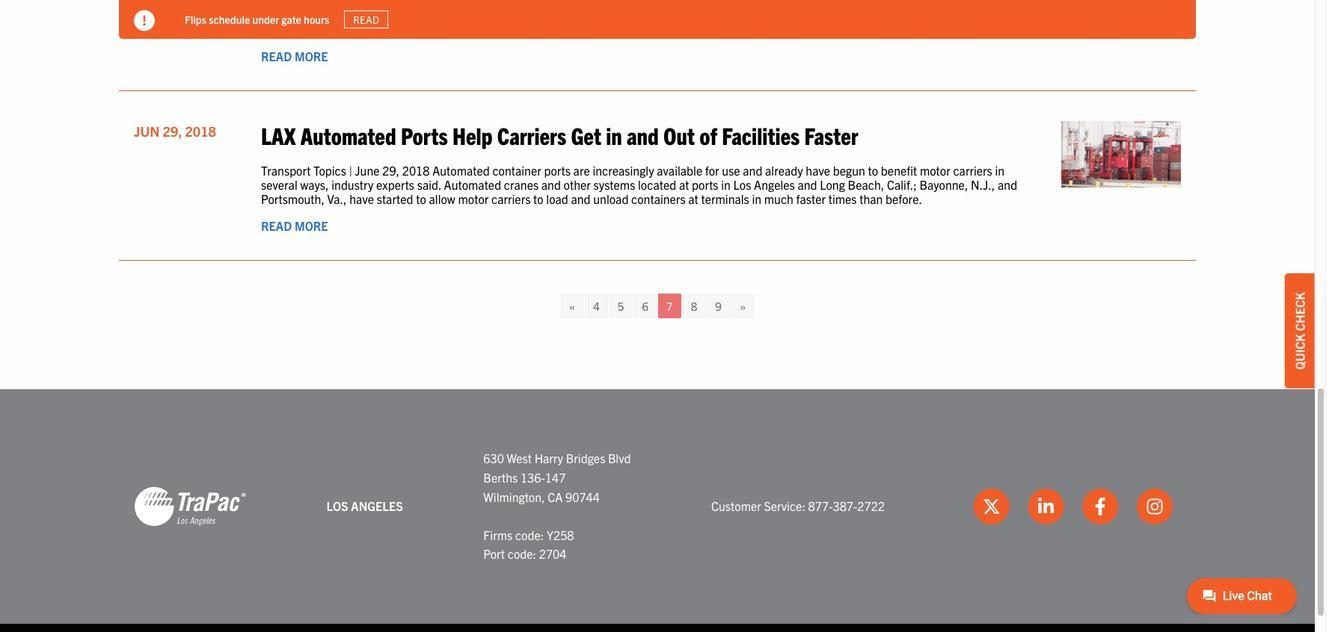 Task type: locate. For each thing, give the bounding box(es) containing it.
2 read more link from the top
[[261, 218, 328, 233]]

and right in
[[342, 22, 362, 37]]

29, right "june"
[[382, 163, 400, 178]]

available
[[657, 163, 703, 178]]

portsmouth,
[[261, 192, 325, 207]]

angeles
[[754, 177, 795, 192], [351, 499, 403, 514]]

ways,
[[300, 177, 329, 192]]

to right gate
[[304, 8, 314, 23]]

0 vertical spatial more
[[295, 48, 328, 63]]

flips schedule under gate hours
[[185, 12, 329, 26]]

0 vertical spatial read
[[353, 13, 379, 26]]

firms
[[483, 528, 513, 543]]

to
[[304, 8, 314, 23], [750, 8, 760, 23], [827, 22, 838, 37], [969, 22, 979, 37], [868, 163, 878, 178], [416, 192, 426, 207], [533, 192, 544, 207]]

read more link down the portsmouth,
[[261, 218, 328, 233]]

carriers down container
[[491, 192, 531, 207]]

y258
[[547, 528, 574, 543]]

code: right the port
[[508, 547, 536, 562]]

berths
[[483, 470, 518, 485]]

experts
[[376, 177, 414, 192]]

under
[[252, 12, 279, 26]]

29,
[[163, 122, 182, 140], [382, 163, 400, 178]]

at inside in order to accommodate the "no appointment requirement" for empty-in moves, drivers need to secure appointment for load out ,  declare as dual transaction at pre- gate empty-in and load-out if an appointment had been made for empty in please cancel the appointment to free up for someone else to secure appreciate your cooperation
[[1085, 8, 1096, 23]]

read down the portsmouth,
[[261, 218, 292, 233]]

started
[[377, 192, 413, 207]]

to left the allow
[[416, 192, 426, 207]]

in
[[261, 8, 271, 23], [653, 22, 663, 37]]

have right va.,
[[350, 192, 374, 207]]

appointment
[[759, 22, 825, 37]]

motor right the allow
[[458, 192, 489, 207]]

in left order
[[261, 8, 271, 23]]

0 horizontal spatial los
[[327, 499, 348, 514]]

begun
[[833, 163, 865, 178]]

"no appointment
[[413, 8, 503, 23]]

code:
[[515, 528, 544, 543], [508, 547, 536, 562]]

help
[[453, 120, 493, 149]]

read more down gate empty-
[[261, 48, 328, 63]]

0 vertical spatial 2018
[[185, 122, 216, 140]]

lax automated ports help carriers get in and out of facilities faster article
[[119, 106, 1196, 261]]

los angeles
[[327, 499, 403, 514]]

service:
[[764, 499, 806, 514]]

at left pre-
[[1085, 8, 1096, 23]]

already
[[765, 163, 803, 178]]

1 vertical spatial 2018
[[402, 163, 430, 178]]

1 vertical spatial carriers
[[491, 192, 531, 207]]

for
[[577, 8, 591, 23], [601, 22, 615, 37], [879, 22, 893, 37], [705, 163, 719, 178]]

1 horizontal spatial secure
[[982, 22, 1017, 37]]

0 vertical spatial read more link
[[261, 48, 328, 63]]

automated
[[301, 120, 396, 149], [432, 163, 490, 178], [444, 177, 501, 192]]

at down the available
[[688, 192, 698, 207]]

and left long
[[798, 177, 817, 192]]

8 link
[[683, 294, 706, 319]]

read more link down gate empty-
[[261, 48, 328, 63]]

for right up
[[879, 22, 893, 37]]

0 horizontal spatial angeles
[[351, 499, 403, 514]]

footer
[[0, 390, 1315, 633]]

0 horizontal spatial secure
[[763, 8, 798, 23]]

1 horizontal spatial los
[[733, 177, 751, 192]]

motor right the benefit
[[920, 163, 951, 178]]

and left out
[[627, 120, 659, 149]]

more inside lax automated ports help carriers get in and out of facilities faster article
[[295, 218, 328, 233]]

1 vertical spatial have
[[350, 192, 374, 207]]

secure right the else
[[982, 22, 1017, 37]]

ports left the use
[[692, 177, 719, 192]]

out
[[914, 8, 931, 23]]

1 horizontal spatial angeles
[[754, 177, 795, 192]]

wilmington,
[[483, 490, 545, 505]]

quick
[[1293, 334, 1308, 370]]

more down the portsmouth,
[[295, 218, 328, 233]]

lax
[[261, 120, 296, 149]]

check
[[1293, 293, 1308, 331]]

gate
[[282, 12, 301, 26]]

please
[[666, 22, 700, 37]]

0 vertical spatial 29,
[[163, 122, 182, 140]]

the left if on the top of the page
[[394, 8, 410, 23]]

read inside lax automated ports help carriers get in and out of facilities faster article
[[261, 218, 292, 233]]

1 horizontal spatial motor
[[920, 163, 951, 178]]

1 vertical spatial code:
[[508, 547, 536, 562]]

blvd
[[608, 451, 631, 466]]

read more
[[261, 48, 328, 63], [261, 218, 328, 233]]

1 horizontal spatial 2018
[[402, 163, 430, 178]]

order
[[274, 8, 301, 23]]

have up faster
[[806, 163, 830, 178]]

for left the use
[[705, 163, 719, 178]]

automated up the allow
[[432, 163, 490, 178]]

in right empty
[[653, 22, 663, 37]]

8
[[691, 299, 697, 314]]

harry
[[535, 451, 563, 466]]

empty
[[618, 22, 651, 37]]

transaction
[[1024, 8, 1083, 23]]

read
[[353, 13, 379, 26], [261, 48, 292, 63], [261, 218, 292, 233]]

0 vertical spatial los
[[733, 177, 751, 192]]

to right the else
[[969, 22, 979, 37]]

1 read more from the top
[[261, 48, 328, 63]]

2722
[[857, 499, 885, 514]]

much
[[764, 192, 794, 207]]

have
[[806, 163, 830, 178], [350, 192, 374, 207]]

your
[[1079, 22, 1101, 37]]

in
[[631, 8, 640, 23], [606, 120, 622, 149], [995, 163, 1005, 178], [721, 177, 731, 192], [752, 192, 762, 207]]

in left moves,
[[631, 8, 640, 23]]

2018
[[185, 122, 216, 140], [402, 163, 430, 178]]

ports
[[401, 120, 448, 149]]

read down gate empty-
[[261, 48, 292, 63]]

of
[[700, 120, 717, 149]]

footer containing 630 west harry bridges blvd
[[0, 390, 1315, 633]]

lax automated ports help carriers get in and out of facilities faster
[[261, 120, 858, 149]]

2018 up started
[[402, 163, 430, 178]]

transport topics | june 29, 2018   automated container ports are increasingly available for use and already have begun to benefit motor carriers in several ways, industry experts said. automated cranes and other systems located at ports in los angeles and long beach, calif.; bayonne, n.j., and portsmouth, va., have started to allow motor carriers to load and unload containers at terminals in much faster times than before.
[[261, 163, 1017, 207]]

1 vertical spatial read more
[[261, 218, 328, 233]]

1 read more link from the top
[[261, 48, 328, 63]]

to right the need
[[750, 8, 760, 23]]

1 vertical spatial read more link
[[261, 218, 328, 233]]

ca
[[548, 490, 563, 505]]

code: up 2704
[[515, 528, 544, 543]]

2018 inside 'transport topics | june 29, 2018   automated container ports are increasingly available for use and already have begun to benefit motor carriers in several ways, industry experts said. automated cranes and other systems located at ports in los angeles and long beach, calif.; bayonne, n.j., and portsmouth, va., have started to allow motor carriers to load and unload containers at terminals in much faster times than before.'
[[402, 163, 430, 178]]

secure
[[763, 8, 798, 23], [982, 22, 1017, 37]]

the right cancel
[[739, 22, 756, 37]]

more
[[295, 48, 328, 63], [295, 218, 328, 233]]

90744
[[566, 490, 600, 505]]

1 vertical spatial motor
[[458, 192, 489, 207]]

terminals
[[701, 192, 749, 207]]

ports left are
[[544, 163, 571, 178]]

in right n.j.,
[[995, 163, 1005, 178]]

secure right the need
[[763, 8, 798, 23]]

29, right the jun
[[163, 122, 182, 140]]

flips
[[185, 12, 207, 26]]

long
[[820, 177, 845, 192]]

empty-
[[594, 8, 631, 23]]

customer service: 877-387-2722
[[711, 499, 885, 514]]

said.
[[417, 177, 441, 192]]

several
[[261, 177, 298, 192]]

n.j.,
[[971, 177, 995, 192]]

2018 right the jun
[[185, 122, 216, 140]]

0 horizontal spatial have
[[350, 192, 374, 207]]

article containing in order to accommodate the "no appointment requirement" for empty-in moves, drivers need to secure appointment for load out ,  declare as dual transaction at pre- gate empty-in and load-out if an appointment had been made for empty in please cancel the appointment to free up for someone else to secure appreciate your cooperation
[[119, 0, 1196, 91]]

automated right said.
[[444, 177, 501, 192]]

jun
[[134, 122, 160, 140]]

read more down the portsmouth,
[[261, 218, 328, 233]]

read right in
[[353, 13, 379, 26]]

1 more from the top
[[295, 48, 328, 63]]

1 vertical spatial angeles
[[351, 499, 403, 514]]

0 vertical spatial read more
[[261, 48, 328, 63]]

bayonne,
[[920, 177, 968, 192]]

2 read more from the top
[[261, 218, 328, 233]]

1 horizontal spatial ports
[[692, 177, 719, 192]]

more down gate empty-
[[295, 48, 328, 63]]

2 vertical spatial read
[[261, 218, 292, 233]]

1 vertical spatial more
[[295, 218, 328, 233]]

0 horizontal spatial motor
[[458, 192, 489, 207]]

2 more from the top
[[295, 218, 328, 233]]

in right get
[[606, 120, 622, 149]]

get
[[571, 120, 601, 149]]

1 horizontal spatial have
[[806, 163, 830, 178]]

article
[[119, 0, 1196, 91]]

1 vertical spatial 29,
[[382, 163, 400, 178]]

0 vertical spatial code:
[[515, 528, 544, 543]]

up
[[863, 22, 877, 37]]

0 vertical spatial carriers
[[953, 163, 992, 178]]

1 horizontal spatial 29,
[[382, 163, 400, 178]]

for left empty-
[[577, 8, 591, 23]]

1 vertical spatial los
[[327, 499, 348, 514]]

0 vertical spatial angeles
[[754, 177, 795, 192]]

at
[[1085, 8, 1096, 23], [679, 177, 689, 192], [688, 192, 698, 207]]

630
[[483, 451, 504, 466]]

more inside "article"
[[295, 48, 328, 63]]

0 vertical spatial have
[[806, 163, 830, 178]]

carriers right calif.;
[[953, 163, 992, 178]]

appreciate
[[1019, 22, 1076, 37]]

gate empty-
[[261, 22, 327, 37]]

1 horizontal spatial in
[[653, 22, 663, 37]]



Task type: describe. For each thing, give the bounding box(es) containing it.
systems
[[594, 177, 635, 192]]

6 link
[[634, 294, 657, 319]]

times
[[829, 192, 857, 207]]

0 horizontal spatial in
[[261, 8, 271, 23]]

made
[[569, 22, 598, 37]]

industry
[[332, 177, 374, 192]]

more for read more link inside lax automated ports help carriers get in and out of facilities faster article
[[295, 218, 328, 233]]

west
[[507, 451, 532, 466]]

calif.;
[[887, 177, 917, 192]]

hours
[[304, 12, 329, 26]]

in right the available
[[721, 177, 731, 192]]

accommodate
[[317, 8, 391, 23]]

jun 29, 2018
[[134, 122, 216, 140]]

1 horizontal spatial the
[[739, 22, 756, 37]]

angeles inside 'transport topics | june 29, 2018   automated container ports are increasingly available for use and already have begun to benefit motor carriers in several ways, industry experts said. automated cranes and other systems located at ports in los angeles and long beach, calif.; bayonne, n.j., and portsmouth, va., have started to allow motor carriers to load and unload containers at terminals in much faster times than before.'
[[754, 177, 795, 192]]

unload
[[593, 192, 629, 207]]

»
[[740, 299, 746, 314]]

» link
[[731, 294, 754, 319]]

faster
[[796, 192, 826, 207]]

port automation image
[[1061, 121, 1181, 188]]

solid image
[[134, 10, 155, 31]]

for right "made"
[[601, 22, 615, 37]]

1 vertical spatial read
[[261, 48, 292, 63]]

to left load
[[533, 192, 544, 207]]

0 horizontal spatial the
[[394, 8, 410, 23]]

5
[[618, 299, 624, 314]]

in order to accommodate the "no appointment requirement" for empty-in moves, drivers need to secure appointment for load out ,  declare as dual transaction at pre- gate empty-in and load-out if an appointment had been made for empty in please cancel the appointment to free up for someone else to secure appreciate your cooperation
[[261, 8, 1166, 37]]

need
[[722, 8, 747, 23]]

los inside 'transport topics | june 29, 2018   automated container ports are increasingly available for use and already have begun to benefit motor carriers in several ways, industry experts said. automated cranes and other systems located at ports in los angeles and long beach, calif.; bayonne, n.j., and portsmouth, va., have started to allow motor carriers to load and unload containers at terminals in much faster times than before.'
[[733, 177, 751, 192]]

cooperation
[[1104, 22, 1166, 37]]

june
[[355, 163, 380, 178]]

load
[[886, 8, 911, 23]]

and inside in order to accommodate the "no appointment requirement" for empty-in moves, drivers need to secure appointment for load out ,  declare as dual transaction at pre- gate empty-in and load-out if an appointment had been made for empty in please cancel the appointment to free up for someone else to secure appreciate your cooperation
[[342, 22, 362, 37]]

appointment had been
[[450, 22, 566, 37]]

drivers
[[683, 8, 719, 23]]

firms code:  y258 port code:  2704
[[483, 528, 574, 562]]

read more inside lax automated ports help carriers get in and out of facilities faster article
[[261, 218, 328, 233]]

faster
[[805, 120, 858, 149]]

topics
[[313, 163, 346, 178]]

to left free
[[827, 22, 838, 37]]

2704
[[539, 547, 567, 562]]

6
[[642, 299, 649, 314]]

allow
[[429, 192, 455, 207]]

0 vertical spatial motor
[[920, 163, 951, 178]]

read more link inside "article"
[[261, 48, 328, 63]]

7
[[666, 299, 673, 314]]

else
[[946, 22, 966, 37]]

container
[[493, 163, 541, 178]]

free
[[840, 22, 860, 37]]

147
[[545, 470, 566, 485]]

4 link
[[585, 294, 608, 319]]

0 horizontal spatial 2018
[[185, 122, 216, 140]]

5 link
[[609, 294, 632, 319]]

« link
[[561, 294, 584, 319]]

schedule
[[209, 12, 250, 26]]

moves,
[[643, 8, 680, 23]]

va.,
[[327, 192, 347, 207]]

before.
[[886, 192, 922, 207]]

customer
[[711, 499, 761, 514]]

at right located at top
[[679, 177, 689, 192]]

increasingly
[[593, 163, 654, 178]]

an
[[434, 22, 447, 37]]

more for read more link in the "article"
[[295, 48, 328, 63]]

requirement"
[[506, 8, 575, 23]]

in inside in order to accommodate the "no appointment requirement" for empty-in moves, drivers need to secure appointment for load out ,  declare as dual transaction at pre- gate empty-in and load-out if an appointment had been made for empty in please cancel the appointment to free up for someone else to secure appreciate your cooperation
[[631, 8, 640, 23]]

29, inside 'transport topics | june 29, 2018   automated container ports are increasingly available for use and already have begun to benefit motor carriers in several ways, industry experts said. automated cranes and other systems located at ports in los angeles and long beach, calif.; bayonne, n.j., and portsmouth, va., have started to allow motor carriers to load and unload containers at terminals in much faster times than before.'
[[382, 163, 400, 178]]

facilities
[[722, 120, 800, 149]]

transport
[[261, 163, 311, 178]]

9
[[715, 299, 722, 314]]

0 horizontal spatial ports
[[544, 163, 571, 178]]

if
[[424, 22, 431, 37]]

pre-
[[1098, 8, 1120, 23]]

dual
[[998, 8, 1022, 23]]

bridges
[[566, 451, 605, 466]]

4
[[593, 299, 600, 314]]

load
[[546, 192, 568, 207]]

out
[[398, 22, 422, 37]]

cancel
[[702, 22, 736, 37]]

than
[[860, 192, 883, 207]]

1 horizontal spatial carriers
[[953, 163, 992, 178]]

and right n.j.,
[[998, 177, 1017, 192]]

,  declare
[[934, 8, 981, 23]]

«
[[569, 299, 575, 314]]

and right load
[[571, 192, 591, 207]]

0 horizontal spatial carriers
[[491, 192, 531, 207]]

other
[[564, 177, 591, 192]]

quick check link
[[1285, 274, 1315, 389]]

los inside footer
[[327, 499, 348, 514]]

read more inside "article"
[[261, 48, 328, 63]]

in left much
[[752, 192, 762, 207]]

to right begun at the top right of page
[[868, 163, 878, 178]]

quick check
[[1293, 293, 1308, 370]]

for inside 'transport topics | june 29, 2018   automated container ports are increasingly available for use and already have begun to benefit motor carriers in several ways, industry experts said. automated cranes and other systems located at ports in los angeles and long beach, calif.; bayonne, n.j., and portsmouth, va., have started to allow motor carriers to load and unload containers at terminals in much faster times than before.'
[[705, 163, 719, 178]]

load-
[[364, 22, 398, 37]]

angeles inside footer
[[351, 499, 403, 514]]

7 link
[[658, 294, 681, 319]]

and left the other
[[541, 177, 561, 192]]

877-
[[808, 499, 833, 514]]

0 horizontal spatial 29,
[[163, 122, 182, 140]]

los angeles image
[[134, 486, 246, 528]]

136-
[[521, 470, 545, 485]]

read link
[[344, 10, 388, 29]]

read more link inside lax automated ports help carriers get in and out of facilities faster article
[[261, 218, 328, 233]]

automated up |
[[301, 120, 396, 149]]

9 link
[[707, 294, 730, 319]]

|
[[349, 163, 352, 178]]

and right the use
[[743, 163, 763, 178]]

use
[[722, 163, 740, 178]]

appointment for
[[800, 8, 883, 23]]



Task type: vqa. For each thing, say whether or not it's contained in the screenshot.
first Read More LINK from the top
yes



